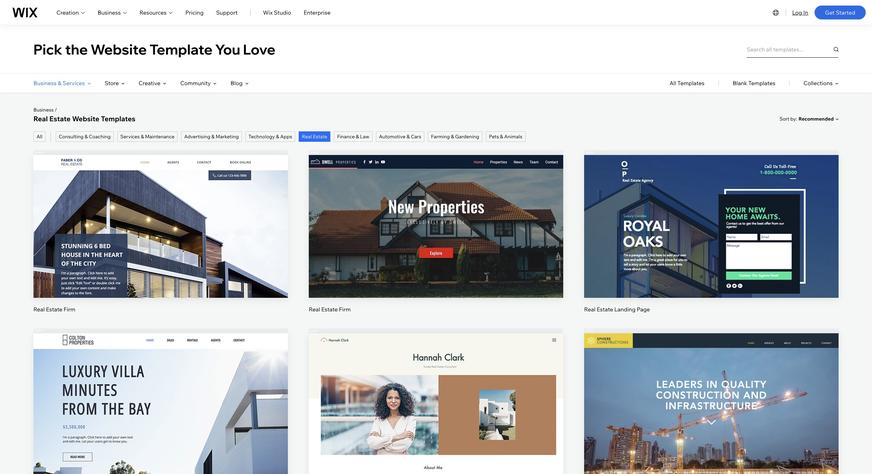 Task type: describe. For each thing, give the bounding box(es) containing it.
in
[[804, 9, 809, 16]]

support
[[216, 9, 238, 16]]

all for all
[[37, 134, 42, 140]]

estate inside group
[[597, 307, 613, 313]]

blank templates link
[[733, 74, 776, 93]]

get started link
[[815, 5, 866, 19]]

collections
[[804, 80, 833, 87]]

cars
[[411, 134, 421, 140]]

automotive
[[379, 134, 406, 140]]

advertising
[[184, 134, 210, 140]]

pets & animals link
[[486, 132, 526, 142]]

& for law
[[356, 134, 359, 140]]

all link
[[33, 132, 46, 142]]

real estate website templates - real estate firm image for second real estate firm group from right
[[33, 155, 288, 299]]

farming
[[431, 134, 450, 140]]

real estate website templates
[[33, 115, 135, 123]]

real estate website templates - real estate consultant image
[[309, 334, 563, 475]]

advertising & marketing
[[184, 134, 239, 140]]

wix studio link
[[263, 8, 291, 17]]

enterprise
[[304, 9, 331, 16]]

2 real estate firm group from the left
[[309, 150, 563, 314]]

real estate website templates - construction company image
[[584, 334, 839, 475]]

marketing
[[216, 134, 239, 140]]

2 real estate firm from the left
[[309, 307, 351, 313]]

sort by:
[[780, 116, 797, 122]]

finance & law
[[337, 134, 369, 140]]

2 vertical spatial business
[[33, 107, 54, 113]]

get started
[[825, 9, 856, 16]]

enterprise link
[[304, 8, 331, 17]]

& for apps
[[276, 134, 279, 140]]

Search search field
[[747, 41, 839, 58]]

templates for blank templates
[[749, 80, 776, 87]]

business for business & services
[[33, 80, 57, 87]]

/
[[55, 107, 57, 113]]

website for estate
[[72, 115, 99, 123]]

automotive & cars
[[379, 134, 421, 140]]

1 horizontal spatial services
[[120, 134, 140, 140]]

maintenance
[[145, 134, 175, 140]]

landing
[[615, 307, 636, 313]]

business button
[[98, 8, 127, 17]]

resources button
[[140, 8, 173, 17]]

finance
[[337, 134, 355, 140]]

pricing link
[[185, 8, 204, 17]]

& for gardening
[[451, 134, 454, 140]]

get
[[825, 9, 835, 16]]

creation button
[[56, 8, 85, 17]]

pick
[[33, 41, 62, 58]]

wix
[[263, 9, 273, 16]]

blank templates
[[733, 80, 776, 87]]

advertising & marketing link
[[181, 132, 242, 142]]

real inside group
[[584, 307, 596, 313]]

real estate
[[302, 134, 327, 140]]

pets
[[489, 134, 499, 140]]

you
[[215, 41, 240, 58]]

real estate landing page
[[584, 307, 650, 313]]

consulting & coaching link
[[56, 132, 114, 142]]

template
[[150, 41, 213, 58]]

language selector, english selected image
[[772, 8, 780, 17]]

animals
[[504, 134, 523, 140]]

wix studio
[[263, 9, 291, 16]]

law
[[360, 134, 369, 140]]

all for all templates
[[670, 80, 676, 87]]

creation
[[56, 9, 79, 16]]

page
[[637, 307, 650, 313]]

studio
[[274, 9, 291, 16]]

services & maintenance link
[[117, 132, 178, 142]]

categories. use the left and right arrow keys to navigate the menu element
[[0, 74, 872, 93]]

business /
[[33, 107, 57, 113]]

& for coaching
[[85, 134, 88, 140]]

& for animals
[[500, 134, 503, 140]]

0 horizontal spatial templates
[[101, 115, 135, 123]]

farming & gardening
[[431, 134, 479, 140]]



Task type: locate. For each thing, give the bounding box(es) containing it.
log in link
[[792, 8, 809, 17]]

sort
[[780, 116, 790, 122]]

0 horizontal spatial services
[[63, 80, 85, 87]]

1 vertical spatial services
[[120, 134, 140, 140]]

coaching
[[89, 134, 111, 140]]

1 horizontal spatial firm
[[339, 307, 351, 313]]

firm for second real estate firm group from right
[[64, 307, 75, 313]]

started
[[836, 9, 856, 16]]

& inside "link"
[[276, 134, 279, 140]]

farming & gardening link
[[428, 132, 483, 142]]

None search field
[[747, 41, 839, 58]]

view button for real estate website templates - construction company image
[[695, 410, 728, 427]]

& for marketing
[[211, 134, 215, 140]]

view
[[154, 237, 167, 244], [430, 237, 443, 244], [705, 237, 718, 244], [154, 415, 167, 422], [430, 415, 443, 422], [705, 415, 718, 422]]

resources
[[140, 9, 167, 16]]

love
[[243, 41, 276, 58]]

view button for real estate website templates - real estate landing page image
[[695, 232, 728, 248]]

0 vertical spatial services
[[63, 80, 85, 87]]

all inside generic categories element
[[670, 80, 676, 87]]

& for cars
[[407, 134, 410, 140]]

consulting
[[59, 134, 84, 140]]

1 vertical spatial website
[[72, 115, 99, 123]]

business
[[98, 9, 121, 16], [33, 80, 57, 87], [33, 107, 54, 113]]

pick the website template you love
[[33, 41, 276, 58]]

blog
[[231, 80, 243, 87]]

firm for second real estate firm group
[[339, 307, 351, 313]]

1 real estate firm group from the left
[[33, 150, 288, 314]]

0 horizontal spatial all
[[37, 134, 42, 140]]

log in
[[792, 9, 809, 16]]

1 horizontal spatial templates
[[678, 80, 705, 87]]

website for the
[[91, 41, 147, 58]]

the
[[65, 41, 88, 58]]

all
[[670, 80, 676, 87], [37, 134, 42, 140]]

view inside 'real estate landing page' group
[[705, 237, 718, 244]]

all templates link
[[670, 74, 705, 93]]

real estate link
[[299, 132, 331, 142]]

apps
[[280, 134, 292, 140]]

2 firm from the left
[[339, 307, 351, 313]]

view button for the "real estate website templates - real estate firm" image related to second real estate firm group
[[420, 232, 453, 248]]

1 horizontal spatial real estate firm
[[309, 307, 351, 313]]

templates inside blank templates link
[[749, 80, 776, 87]]

view button inside 'real estate landing page' group
[[695, 232, 728, 248]]

& for maintenance
[[141, 134, 144, 140]]

technology
[[249, 134, 275, 140]]

services left the maintenance
[[120, 134, 140, 140]]

business link
[[33, 107, 54, 113]]

0 horizontal spatial real estate firm group
[[33, 150, 288, 314]]

0 vertical spatial all
[[670, 80, 676, 87]]

services & maintenance
[[120, 134, 175, 140]]

& for services
[[58, 80, 61, 87]]

community
[[180, 80, 211, 87]]

blank
[[733, 80, 747, 87]]

pets & animals
[[489, 134, 523, 140]]

categories by subject element
[[33, 74, 249, 93]]

technology & apps
[[249, 134, 292, 140]]

business for "business" dropdown button
[[98, 9, 121, 16]]

real estate firm
[[33, 307, 75, 313], [309, 307, 351, 313]]

real estate landing page group
[[584, 150, 839, 314]]

1 real estate firm from the left
[[33, 307, 75, 313]]

0 vertical spatial website
[[91, 41, 147, 58]]

website up store
[[91, 41, 147, 58]]

view button
[[144, 232, 177, 248], [420, 232, 453, 248], [695, 232, 728, 248], [144, 410, 177, 427], [420, 410, 453, 427], [695, 410, 728, 427]]

finance & law link
[[334, 132, 373, 142]]

estate
[[49, 115, 71, 123], [313, 134, 327, 140], [46, 307, 62, 313], [321, 307, 338, 313], [597, 307, 613, 313]]

view button for real estate website templates - real estate consultant image at the bottom of the page
[[420, 410, 453, 427]]

services down the
[[63, 80, 85, 87]]

1 horizontal spatial all
[[670, 80, 676, 87]]

consulting & coaching
[[59, 134, 111, 140]]

real estate website templates - real estate landing page image
[[584, 155, 839, 299]]

business inside categories by subject element
[[33, 80, 57, 87]]

generic categories element
[[670, 74, 839, 93]]

gardening
[[455, 134, 479, 140]]

technology & apps link
[[245, 132, 295, 142]]

&
[[58, 80, 61, 87], [85, 134, 88, 140], [141, 134, 144, 140], [211, 134, 215, 140], [276, 134, 279, 140], [356, 134, 359, 140], [407, 134, 410, 140], [451, 134, 454, 140], [500, 134, 503, 140]]

edit button inside 'real estate landing page' group
[[695, 208, 728, 225]]

templates for all templates
[[678, 80, 705, 87]]

pricing
[[185, 9, 204, 16]]

templates inside the all templates link
[[678, 80, 705, 87]]

templates
[[678, 80, 705, 87], [749, 80, 776, 87], [101, 115, 135, 123]]

business inside dropdown button
[[98, 9, 121, 16]]

creative
[[139, 80, 160, 87]]

& inside categories by subject element
[[58, 80, 61, 87]]

1 firm from the left
[[64, 307, 75, 313]]

0 horizontal spatial real estate firm
[[33, 307, 75, 313]]

2 horizontal spatial templates
[[749, 80, 776, 87]]

firm
[[64, 307, 75, 313], [339, 307, 351, 313]]

edit
[[155, 213, 166, 220], [431, 213, 441, 220], [706, 213, 717, 220], [155, 392, 166, 399], [431, 392, 441, 399], [706, 392, 717, 399]]

real estate firm group
[[33, 150, 288, 314], [309, 150, 563, 314]]

business & services
[[33, 80, 85, 87]]

all templates
[[670, 80, 705, 87]]

0 horizontal spatial firm
[[64, 307, 75, 313]]

services
[[63, 80, 85, 87], [120, 134, 140, 140]]

automotive & cars link
[[376, 132, 425, 142]]

website
[[91, 41, 147, 58], [72, 115, 99, 123]]

services inside categories by subject element
[[63, 80, 85, 87]]

log
[[792, 9, 802, 16]]

website up consulting & coaching on the top left of page
[[72, 115, 99, 123]]

real estate website templates - real estate firm image
[[33, 155, 288, 299], [309, 155, 563, 299], [33, 334, 288, 475]]

view button for the "real estate website templates - real estate firm" image related to second real estate firm group from right
[[144, 232, 177, 248]]

1 vertical spatial all
[[37, 134, 42, 140]]

0 vertical spatial business
[[98, 9, 121, 16]]

1 vertical spatial business
[[33, 80, 57, 87]]

real
[[33, 115, 48, 123], [302, 134, 312, 140], [33, 307, 45, 313], [309, 307, 320, 313], [584, 307, 596, 313]]

by:
[[791, 116, 797, 122]]

edit inside button
[[706, 213, 717, 220]]

1 horizontal spatial real estate firm group
[[309, 150, 563, 314]]

recommended
[[799, 116, 834, 122]]

support link
[[216, 8, 238, 17]]

real estate website templates - real estate firm image for second real estate firm group
[[309, 155, 563, 299]]

store
[[105, 80, 119, 87]]

edit button
[[144, 208, 177, 225], [420, 208, 453, 225], [695, 208, 728, 225], [144, 387, 177, 404], [420, 387, 453, 404], [695, 387, 728, 404]]



Task type: vqa. For each thing, say whether or not it's contained in the screenshot.
4 link
no



